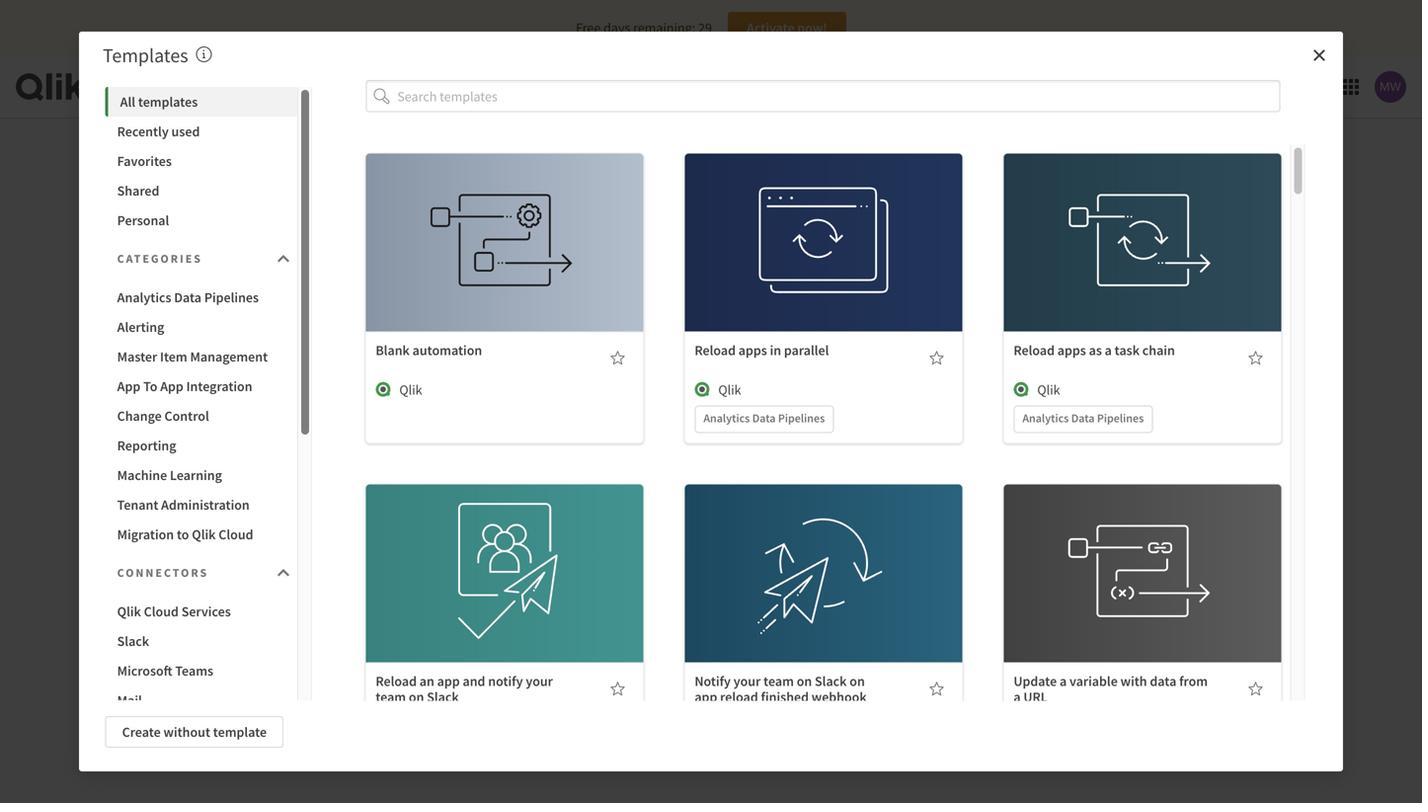 Task type: vqa. For each thing, say whether or not it's contained in the screenshot.
My
no



Task type: locate. For each thing, give the bounding box(es) containing it.
details button for parallel
[[762, 249, 886, 280]]

connectors button
[[105, 553, 297, 593]]

as
[[1089, 341, 1102, 359]]

0 horizontal spatial data
[[174, 288, 202, 306]]

2 horizontal spatial reload
[[1014, 341, 1055, 359]]

reload inside reload an app and notify your team on slack
[[376, 672, 417, 690]]

on left and
[[409, 688, 424, 706]]

0 horizontal spatial cloud
[[144, 603, 179, 620]]

data for reload apps in parallel
[[753, 411, 776, 426]]

learning
[[170, 466, 222, 484]]

pipelines
[[204, 288, 259, 306], [778, 411, 825, 426], [1097, 411, 1144, 426]]

0 horizontal spatial automation
[[413, 341, 482, 359]]

1 horizontal spatial slack
[[427, 688, 459, 706]]

analytics data pipelines for reload apps as a task chain
[[1023, 411, 1144, 426]]

team
[[764, 672, 794, 690], [376, 688, 406, 706]]

details
[[803, 256, 844, 273], [1123, 256, 1163, 273], [484, 586, 525, 604], [803, 586, 844, 604], [1123, 586, 1163, 604]]

reload left in
[[695, 341, 736, 359]]

template for notify your team on slack on app reload finished webhook
[[809, 543, 863, 561]]

analytics data pipelines inside "button"
[[117, 288, 259, 306]]

all templates button
[[105, 87, 297, 117]]

pipelines inside analytics data pipelines "button"
[[204, 288, 259, 306]]

analytics down qlik icon at the right top of the page
[[1023, 411, 1069, 426]]

2 horizontal spatial data
[[1072, 411, 1095, 426]]

1 vertical spatial create
[[122, 723, 161, 741]]

analytics up alerting
[[117, 288, 171, 306]]

pipelines down task on the top of the page
[[1097, 411, 1144, 426]]

cloud down administration
[[219, 526, 253, 543]]

add to favorites image for reload apps as a task chain
[[1248, 350, 1264, 366]]

1 horizontal spatial your
[[734, 672, 761, 690]]

data up alerting 'button'
[[174, 288, 202, 306]]

reporting
[[117, 437, 176, 454]]

0 horizontal spatial analytics data pipelines
[[117, 288, 259, 306]]

qlik cloud services
[[117, 603, 231, 620]]

use template for update a variable with data from a url
[[1104, 543, 1182, 561]]

a right update
[[1060, 672, 1067, 690]]

tenant administration button
[[105, 490, 297, 520]]

analytics data pipelines down reload apps in parallel
[[704, 411, 825, 426]]

1 horizontal spatial analytics data pipelines
[[704, 411, 825, 426]]

details for with
[[1123, 586, 1163, 604]]

app right an
[[437, 672, 460, 690]]

reload apps in parallel
[[695, 341, 829, 359]]

2 horizontal spatial a
[[1105, 341, 1112, 359]]

use for update a variable with data from a url
[[1104, 543, 1126, 561]]

0 horizontal spatial team
[[376, 688, 406, 706]]

qlik right qlik icon at the right top of the page
[[1038, 381, 1061, 399]]

template
[[809, 212, 863, 230], [1128, 212, 1182, 230], [490, 234, 544, 252], [490, 543, 544, 561], [809, 543, 863, 561], [1128, 543, 1182, 561], [213, 723, 267, 741]]

create down have
[[666, 526, 704, 544]]

1 horizontal spatial a
[[1060, 672, 1067, 690]]

add to favorites image for update a variable with data from a url
[[1248, 681, 1264, 697]]

to
[[143, 377, 157, 395]]

a left url at right
[[1014, 688, 1021, 706]]

details button for with
[[1081, 580, 1205, 611]]

reporting button
[[105, 431, 297, 460]]

add to favorites image for blank automation
[[610, 350, 626, 366]]

pipelines down the parallel
[[778, 411, 825, 426]]

0 horizontal spatial analytics
[[117, 288, 171, 306]]

automation for blank automation
[[413, 341, 482, 359]]

0 vertical spatial cloud
[[219, 526, 253, 543]]

from
[[1180, 672, 1208, 690]]

administration
[[161, 496, 250, 514]]

qlik down connectors on the left bottom of page
[[117, 603, 141, 620]]

qlik for reload apps in parallel
[[719, 381, 742, 399]]

0 horizontal spatial app
[[437, 672, 460, 690]]

slack inside button
[[117, 632, 149, 650]]

apps left in
[[739, 341, 767, 359]]

app right 'to'
[[160, 377, 184, 395]]

on inside reload an app and notify your team on slack
[[409, 688, 424, 706]]

reload for reload an app and notify your team on slack
[[376, 672, 417, 690]]

1 horizontal spatial qlik image
[[695, 382, 711, 398]]

data down reload apps as a task chain
[[1072, 411, 1095, 426]]

1 your from the left
[[526, 672, 553, 690]]

details button for on
[[762, 580, 886, 611]]

reload
[[695, 341, 736, 359], [1014, 341, 1055, 359], [376, 672, 417, 690]]

finished
[[761, 688, 809, 706]]

a right as at top
[[1105, 341, 1112, 359]]

tenant
[[117, 496, 158, 514]]

1 horizontal spatial create
[[666, 526, 704, 544]]

your right "notify"
[[734, 672, 761, 690]]

reload for reload apps as a task chain
[[1014, 341, 1055, 359]]

1 horizontal spatial reload
[[695, 341, 736, 359]]

tab list
[[133, 55, 483, 119]]

1 app from the left
[[117, 377, 141, 395]]

connections
[[393, 78, 467, 96]]

data
[[174, 288, 202, 306], [753, 411, 776, 426], [1072, 411, 1095, 426]]

analytics inside "button"
[[117, 288, 171, 306]]

reload up qlik icon at the right top of the page
[[1014, 341, 1055, 359]]

cloud
[[219, 526, 253, 543], [144, 603, 179, 620]]

slack up microsoft
[[117, 632, 149, 650]]

app left reload
[[695, 688, 718, 706]]

data for reload apps as a task chain
[[1072, 411, 1095, 426]]

variable
[[1070, 672, 1118, 690]]

in
[[770, 341, 782, 359]]

shared
[[117, 182, 159, 200]]

1 vertical spatial automation
[[707, 526, 777, 544]]

automation inside button
[[707, 526, 777, 544]]

0 horizontal spatial app
[[117, 377, 141, 395]]

slack left and
[[427, 688, 459, 706]]

apps for as
[[1058, 341, 1087, 359]]

0 horizontal spatial pipelines
[[204, 288, 259, 306]]

use for notify your team on slack on app reload finished webhook
[[785, 543, 807, 561]]

have
[[661, 484, 694, 503]]

1 horizontal spatial apps
[[1058, 341, 1087, 359]]

apps
[[739, 341, 767, 359], [1058, 341, 1087, 359]]

on right finished
[[850, 672, 865, 690]]

slack inside notify your team on slack on app reload finished webhook
[[815, 672, 847, 690]]

teams
[[175, 662, 213, 680]]

template for reload an app and notify your team on slack
[[490, 543, 544, 561]]

1 horizontal spatial team
[[764, 672, 794, 690]]

2 horizontal spatial analytics
[[1023, 411, 1069, 426]]

0 vertical spatial create
[[666, 526, 704, 544]]

on right reload
[[797, 672, 812, 690]]

create down mail
[[122, 723, 161, 741]]

create inside create automation button
[[666, 526, 704, 544]]

analytics
[[117, 288, 171, 306], [704, 411, 750, 426], [1023, 411, 1069, 426]]

on
[[797, 672, 812, 690], [850, 672, 865, 690], [409, 688, 424, 706]]

personal button
[[105, 205, 297, 235]]

1 horizontal spatial cloud
[[219, 526, 253, 543]]

2 qlik image from the left
[[695, 382, 711, 398]]

apps left as at top
[[1058, 341, 1087, 359]]

2 horizontal spatial analytics data pipelines
[[1023, 411, 1144, 426]]

analytics data pipelines down qlik icon at the right top of the page
[[1023, 411, 1144, 426]]

create inside create without template button
[[122, 723, 161, 741]]

data down reload apps in parallel
[[753, 411, 776, 426]]

qlik down blank automation
[[399, 381, 422, 399]]

details button for a
[[1081, 249, 1205, 280]]

use for blank automation
[[465, 234, 487, 252]]

pipelines up alerting 'button'
[[204, 288, 259, 306]]

apps for in
[[739, 341, 767, 359]]

analytics data pipelines up alerting 'button'
[[117, 288, 259, 306]]

1 horizontal spatial pipelines
[[778, 411, 825, 426]]

close image
[[1312, 47, 1328, 63]]

use template for blank automation
[[465, 234, 544, 252]]

0 horizontal spatial your
[[526, 672, 553, 690]]

add to favorites image
[[610, 350, 626, 366], [929, 350, 945, 366], [1248, 350, 1264, 366], [610, 681, 626, 697], [1248, 681, 1264, 697]]

webhook
[[812, 688, 867, 706]]

0 horizontal spatial qlik image
[[376, 382, 392, 398]]

details button
[[762, 249, 886, 280], [1081, 249, 1205, 280], [443, 580, 566, 611], [762, 580, 886, 611], [1081, 580, 1205, 611]]

1 qlik image from the left
[[376, 382, 392, 398]]

mail
[[117, 692, 142, 709]]

0 vertical spatial automation
[[413, 341, 482, 359]]

analytics down reload apps in parallel
[[704, 411, 750, 426]]

alerting button
[[105, 312, 297, 342]]

0 horizontal spatial reload
[[376, 672, 417, 690]]

use template
[[785, 212, 863, 230], [1104, 212, 1182, 230], [465, 234, 544, 252], [465, 543, 544, 561], [785, 543, 863, 561], [1104, 543, 1182, 561]]

template inside create without template button
[[213, 723, 267, 741]]

analytics data pipelines
[[117, 288, 259, 306], [704, 411, 825, 426], [1023, 411, 1144, 426]]

personal
[[117, 211, 169, 229]]

0 horizontal spatial slack
[[117, 632, 149, 650]]

automation down automations
[[707, 526, 777, 544]]

1 horizontal spatial app
[[160, 377, 184, 395]]

1 horizontal spatial analytics
[[704, 411, 750, 426]]

activate now! link
[[728, 12, 847, 43]]

without
[[163, 723, 210, 741]]

qlik image down reload apps in parallel
[[695, 382, 711, 398]]

1 horizontal spatial on
[[797, 672, 812, 690]]

reload left an
[[376, 672, 417, 690]]

your
[[526, 672, 553, 690], [734, 672, 761, 690]]

app
[[117, 377, 141, 395], [160, 377, 184, 395]]

a
[[1105, 341, 1112, 359], [1060, 672, 1067, 690], [1014, 688, 1021, 706]]

blank automation
[[376, 341, 482, 359]]

use template button for reload apps in parallel
[[762, 205, 886, 237]]

2 horizontal spatial slack
[[815, 672, 847, 690]]

data
[[1150, 672, 1177, 690]]

0 horizontal spatial on
[[409, 688, 424, 706]]

2 horizontal spatial pipelines
[[1097, 411, 1144, 426]]

cloud down connectors on the left bottom of page
[[144, 603, 179, 620]]

qlik image down blank
[[376, 382, 392, 398]]

qlik down reload apps in parallel
[[719, 381, 742, 399]]

automations button
[[133, 55, 241, 119]]

team left an
[[376, 688, 406, 706]]

days
[[604, 19, 631, 37]]

qlik for reload apps as a task chain
[[1038, 381, 1061, 399]]

automation right blank
[[413, 341, 482, 359]]

1 horizontal spatial data
[[753, 411, 776, 426]]

an
[[420, 672, 435, 690]]

shared button
[[105, 176, 297, 205]]

qlik image
[[376, 382, 392, 398], [695, 382, 711, 398]]

favorites
[[117, 152, 172, 170]]

and
[[463, 672, 486, 690]]

use template button for reload an app and notify your team on slack
[[443, 536, 566, 568]]

details button for and
[[443, 580, 566, 611]]

team right reload
[[764, 672, 794, 690]]

your right notify
[[526, 672, 553, 690]]

Search templates text field
[[397, 80, 1281, 112]]

automation
[[413, 341, 482, 359], [707, 526, 777, 544]]

1 vertical spatial cloud
[[144, 603, 179, 620]]

1 apps from the left
[[739, 341, 767, 359]]

add to favorites image
[[929, 681, 945, 697]]

2 your from the left
[[734, 672, 761, 690]]

1 horizontal spatial app
[[695, 688, 718, 706]]

slack right finished
[[815, 672, 847, 690]]

item
[[160, 348, 187, 366]]

0 horizontal spatial apps
[[739, 341, 767, 359]]

use template for notify your team on slack on app reload finished webhook
[[785, 543, 863, 561]]

pipelines for reload apps in parallel
[[778, 411, 825, 426]]

update
[[1014, 672, 1057, 690]]

not
[[635, 484, 658, 503]]

2 apps from the left
[[1058, 341, 1087, 359]]

notify
[[695, 672, 731, 690]]

29
[[698, 19, 712, 37]]

favorites button
[[105, 146, 297, 176]]

1 horizontal spatial automation
[[707, 526, 777, 544]]

connections button
[[377, 55, 483, 119]]

use for reload apps in parallel
[[785, 212, 807, 230]]

app left 'to'
[[117, 377, 141, 395]]

machine learning
[[117, 466, 222, 484]]

to
[[177, 526, 189, 543]]

notify your team on slack on app reload finished webhook
[[695, 672, 867, 706]]

0 horizontal spatial create
[[122, 723, 161, 741]]



Task type: describe. For each thing, give the bounding box(es) containing it.
runs
[[257, 78, 287, 96]]

yet
[[815, 484, 836, 503]]

use template for reload apps in parallel
[[785, 212, 863, 230]]

slack inside reload an app and notify your team on slack
[[427, 688, 459, 706]]

do
[[614, 484, 632, 503]]

all templates
[[120, 93, 198, 111]]

chain
[[1143, 341, 1175, 359]]

change
[[117, 407, 162, 425]]

qlik image
[[1014, 382, 1030, 398]]

you
[[587, 484, 611, 503]]

details for a
[[1123, 256, 1163, 273]]

create for create automation
[[666, 526, 704, 544]]

templates are pre-built automations that help you automate common business workflows. get started by selecting one of the pre-built templates or choose the blank canvas to build an automation from scratch. tooltip
[[196, 43, 212, 68]]

analytics for reload apps in parallel
[[704, 411, 750, 426]]

use template for reload apps as a task chain
[[1104, 212, 1182, 230]]

migration
[[117, 526, 174, 543]]

master
[[117, 348, 157, 366]]

team inside reload an app and notify your team on slack
[[376, 688, 406, 706]]

create without template button
[[105, 716, 284, 748]]

app inside notify your team on slack on app reload finished webhook
[[695, 688, 718, 706]]

microsoft teams button
[[105, 656, 297, 686]]

url
[[1024, 688, 1048, 706]]

template for reload apps in parallel
[[809, 212, 863, 230]]

reload
[[720, 688, 758, 706]]

add to favorites image for reload an app and notify your team on slack
[[610, 681, 626, 697]]

microsoft
[[117, 662, 172, 680]]

data inside "button"
[[174, 288, 202, 306]]

create without template
[[122, 723, 267, 741]]

mail button
[[105, 686, 297, 715]]

control
[[165, 407, 209, 425]]

app inside reload an app and notify your team on slack
[[437, 672, 460, 690]]

migration to qlik cloud
[[117, 526, 253, 543]]

all
[[120, 93, 135, 111]]

analytics data pipelines button
[[105, 283, 297, 312]]

use for reload an app and notify your team on slack
[[465, 543, 487, 561]]

recently used
[[117, 123, 200, 140]]

free
[[576, 19, 601, 37]]

machine
[[117, 466, 167, 484]]

use template for reload an app and notify your team on slack
[[465, 543, 544, 561]]

your inside notify your team on slack on app reload finished webhook
[[734, 672, 761, 690]]

blank
[[376, 341, 410, 359]]

qlik image for blank automation
[[376, 382, 392, 398]]

create for create without template
[[122, 723, 161, 741]]

integration
[[186, 377, 252, 395]]

reload an app and notify your team on slack
[[376, 672, 553, 706]]

reload for reload apps in parallel
[[695, 341, 736, 359]]

template for blank automation
[[490, 234, 544, 252]]

create automation button
[[630, 519, 793, 551]]

categories button
[[105, 239, 297, 279]]

details for and
[[484, 586, 525, 604]]

use template button for notify your team on slack on app reload finished webhook
[[762, 536, 886, 568]]

reload apps as a task chain
[[1014, 341, 1175, 359]]

analytics for reload apps as a task chain
[[1023, 411, 1069, 426]]

tab list containing automations
[[133, 55, 483, 119]]

qlik image for reload apps in parallel
[[695, 382, 711, 398]]

slack button
[[105, 626, 297, 656]]

qlik for blank automation
[[399, 381, 422, 399]]

automations
[[149, 78, 225, 96]]

management
[[190, 348, 268, 366]]

templates
[[103, 43, 188, 68]]

any
[[697, 484, 722, 503]]

free days remaining: 29
[[576, 19, 712, 37]]

use for reload apps as a task chain
[[1104, 212, 1126, 230]]

services
[[181, 603, 231, 620]]

2 horizontal spatial on
[[850, 672, 865, 690]]

activate now!
[[747, 19, 828, 37]]

update a variable with data from a url
[[1014, 672, 1208, 706]]

details for parallel
[[803, 256, 844, 273]]

pipelines for reload apps as a task chain
[[1097, 411, 1144, 426]]

team inside notify your team on slack on app reload finished webhook
[[764, 672, 794, 690]]

with
[[1121, 672, 1148, 690]]

use template button for update a variable with data from a url
[[1081, 536, 1205, 568]]

details for on
[[803, 586, 844, 604]]

connectors
[[117, 565, 209, 580]]

tenant administration
[[117, 496, 250, 514]]

used
[[171, 123, 200, 140]]

qlik right to
[[192, 526, 216, 543]]

app to app integration button
[[105, 371, 297, 401]]

recently used button
[[105, 117, 297, 146]]

activate
[[747, 19, 795, 37]]

use template button for blank automation
[[443, 227, 566, 258]]

now!
[[798, 19, 828, 37]]

recently
[[117, 123, 169, 140]]

template for update a variable with data from a url
[[1128, 543, 1182, 561]]

remaining:
[[633, 19, 696, 37]]

add to favorites image for reload apps in parallel
[[929, 350, 945, 366]]

microsoft teams
[[117, 662, 213, 680]]

templates are pre-built automations that help you automate common business workflows. get started by selecting one of the pre-built templates or choose the blank canvas to build an automation from scratch. image
[[196, 46, 212, 62]]

use template button for reload apps as a task chain
[[1081, 205, 1205, 237]]

master item management
[[117, 348, 268, 366]]

master item management button
[[105, 342, 297, 371]]

you do not have any automations yet
[[587, 484, 836, 503]]

parallel
[[784, 341, 829, 359]]

runs button
[[241, 55, 302, 119]]

change control
[[117, 407, 209, 425]]

analytics data pipelines for reload apps in parallel
[[704, 411, 825, 426]]

task
[[1115, 341, 1140, 359]]

your inside reload an app and notify your team on slack
[[526, 672, 553, 690]]

qlik cloud services button
[[105, 597, 297, 626]]

templates
[[138, 93, 198, 111]]

machine learning button
[[105, 460, 297, 490]]

0 horizontal spatial a
[[1014, 688, 1021, 706]]

create automation
[[666, 526, 777, 544]]

change control button
[[105, 401, 297, 431]]

automations
[[725, 484, 812, 503]]

template for reload apps as a task chain
[[1128, 212, 1182, 230]]

2 app from the left
[[160, 377, 184, 395]]

automation for create automation
[[707, 526, 777, 544]]



